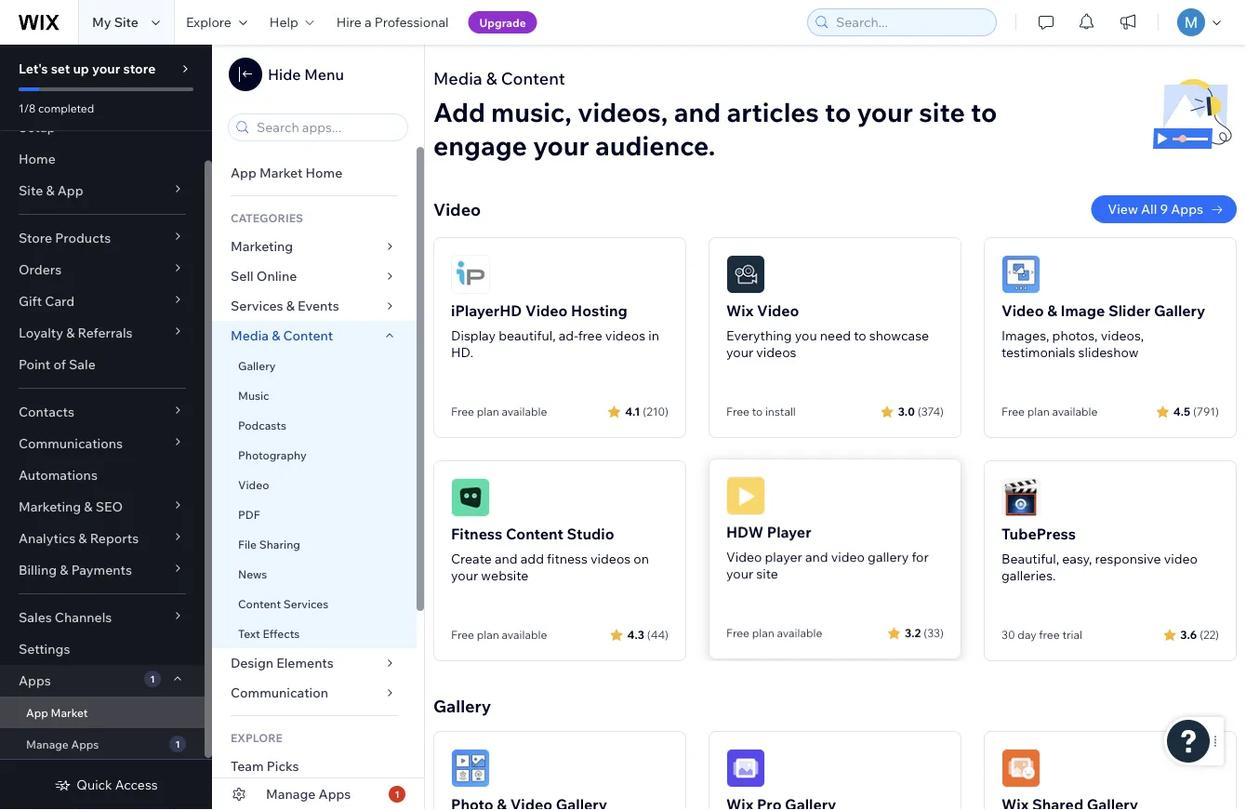 Task type: vqa. For each thing, say whether or not it's contained in the screenshot.


Task type: describe. For each thing, give the bounding box(es) containing it.
sell online
[[231, 268, 297, 284]]

studio
[[567, 525, 615, 543]]

media & content link
[[212, 321, 417, 351]]

online
[[257, 268, 297, 284]]

photos,
[[1053, 328, 1098, 344]]

hire a professional
[[337, 14, 449, 30]]

help button
[[259, 0, 325, 45]]

photography
[[238, 448, 307, 462]]

site inside hdw player video player and video gallery for your site
[[757, 567, 779, 584]]

sales channels button
[[0, 602, 205, 634]]

videos, inside video & image slider gallery images, photos, videos, testimonials slideshow
[[1101, 328, 1145, 344]]

news link
[[212, 559, 417, 589]]

media for media & content
[[231, 328, 269, 344]]

a
[[365, 14, 372, 30]]

billing
[[19, 562, 57, 578]]

add
[[434, 95, 486, 128]]

apps down "app market" link
[[71, 737, 99, 751]]

sidebar element
[[0, 45, 212, 810]]

site & app
[[19, 182, 83, 199]]

& for media & content add music, videos, and articles to your site to engage your audience.
[[486, 67, 497, 88]]

loyalty & referrals
[[19, 325, 133, 341]]

available for slider
[[1053, 405, 1098, 419]]

free plan available for create
[[451, 628, 547, 642]]

point of sale
[[19, 356, 96, 373]]

videos for hosting
[[606, 328, 646, 344]]

in
[[649, 328, 660, 344]]

gift
[[19, 293, 42, 309]]

2 vertical spatial 1
[[395, 789, 400, 800]]

all
[[1142, 201, 1158, 217]]

marketing & seo
[[19, 499, 123, 515]]

your down search... field
[[857, 95, 914, 128]]

and for hdw player
[[806, 551, 829, 567]]

& for analytics & reports
[[78, 530, 87, 547]]

plan for slider
[[1028, 405, 1050, 419]]

iplayerhd video hosting display beautiful, ad-free videos in hd.
[[451, 301, 660, 361]]

my
[[92, 14, 111, 30]]

beautiful,
[[499, 328, 556, 344]]

videos, inside media & content add music, videos, and articles to your site to engage your audience.
[[578, 95, 668, 128]]

1 vertical spatial manage apps
[[266, 786, 351, 802]]

(33)
[[924, 627, 944, 641]]

set
[[51, 60, 70, 77]]

(210)
[[643, 404, 669, 418]]

services & events
[[231, 298, 339, 314]]

your inside wix video everything you need to showcase your videos
[[727, 344, 754, 361]]

4.5
[[1174, 404, 1191, 418]]

display
[[451, 328, 496, 344]]

design
[[231, 655, 274, 671]]

you
[[795, 328, 818, 344]]

your inside the fitness content studio create and add fitness videos on your website
[[451, 568, 478, 584]]

and inside media & content add music, videos, and articles to your site to engage your audience.
[[674, 95, 721, 128]]

communications button
[[0, 428, 205, 460]]

testimonials
[[1002, 344, 1076, 361]]

products
[[55, 230, 111, 246]]

billing & payments
[[19, 562, 132, 578]]

available for display
[[502, 405, 547, 419]]

& for video & image slider gallery images, photos, videos, testimonials slideshow
[[1048, 301, 1058, 320]]

contacts button
[[0, 396, 205, 428]]

your inside sidebar "element"
[[92, 60, 120, 77]]

effects
[[263, 627, 300, 641]]

30
[[1002, 628, 1016, 642]]

hire
[[337, 14, 362, 30]]

tubepress logo image
[[1002, 478, 1041, 517]]

referrals
[[78, 325, 133, 341]]

0 horizontal spatial 1
[[150, 673, 155, 685]]

quick access button
[[54, 777, 158, 794]]

video inside 'tubepress beautiful, easy, responsive video galleries.'
[[1165, 551, 1198, 567]]

beautiful,
[[1002, 551, 1060, 567]]

easy,
[[1063, 551, 1093, 567]]

(374)
[[918, 404, 944, 418]]

free for player
[[727, 628, 750, 642]]

picks
[[267, 758, 299, 775]]

design elements link
[[212, 648, 417, 678]]

orders
[[19, 261, 62, 278]]

music link
[[212, 381, 417, 410]]

pdf link
[[212, 500, 417, 529]]

free for display
[[451, 405, 474, 419]]

team picks link
[[212, 752, 417, 782]]

player
[[767, 525, 812, 543]]

app for app market home
[[231, 165, 257, 181]]

30 day free trial
[[1002, 628, 1083, 642]]

fitness content studio logo image
[[451, 478, 490, 517]]

site inside dropdown button
[[19, 182, 43, 199]]

plan for create
[[477, 628, 499, 642]]

sales channels
[[19, 609, 112, 626]]

text effects
[[238, 627, 300, 641]]

sale
[[69, 356, 96, 373]]

install
[[766, 405, 796, 419]]

& for site & app
[[46, 182, 55, 199]]

to inside wix video everything you need to showcase your videos
[[854, 328, 867, 344]]

marketing & seo button
[[0, 491, 205, 523]]

Search... field
[[831, 9, 991, 35]]

explore
[[186, 14, 232, 30]]

upgrade button
[[468, 11, 538, 33]]

completed
[[38, 101, 94, 115]]

elements
[[277, 655, 334, 671]]

1/8
[[19, 101, 36, 115]]

video inside hdw player video player and video gallery for your site
[[831, 551, 865, 567]]

(22)
[[1200, 628, 1220, 642]]

seo
[[96, 499, 123, 515]]

file
[[238, 537, 257, 551]]

music,
[[491, 95, 572, 128]]

events
[[298, 298, 339, 314]]

for
[[912, 551, 929, 567]]

site inside media & content add music, videos, and articles to your site to engage your audience.
[[920, 95, 965, 128]]

images,
[[1002, 328, 1050, 344]]

wix pro gallery logo image
[[727, 749, 766, 788]]

hide
[[268, 65, 301, 84]]

gallery link
[[212, 351, 417, 381]]

news
[[238, 567, 267, 581]]

app market link
[[0, 697, 205, 729]]

apps inside view all 9 apps link
[[1172, 201, 1204, 217]]

free plan available for display
[[451, 405, 547, 419]]

hdw
[[727, 525, 764, 543]]

app market home link
[[212, 158, 417, 188]]

1 horizontal spatial site
[[114, 14, 139, 30]]

payments
[[71, 562, 132, 578]]

view all 9 apps
[[1108, 201, 1204, 217]]

sell online link
[[212, 261, 417, 291]]

Search apps... field
[[251, 114, 402, 140]]



Task type: locate. For each thing, give the bounding box(es) containing it.
(44)
[[647, 628, 669, 642]]

plan for player
[[752, 628, 775, 642]]

text
[[238, 627, 260, 641]]

fitness content studio create and add fitness videos on your website
[[451, 525, 649, 584]]

home down setup
[[19, 151, 56, 167]]

& for media & content
[[272, 328, 280, 344]]

video inside video & image slider gallery images, photos, videos, testimonials slideshow
[[1002, 301, 1044, 320]]

plan down display
[[477, 405, 499, 419]]

video up images,
[[1002, 301, 1044, 320]]

0 vertical spatial services
[[231, 298, 283, 314]]

manage apps down team picks link
[[266, 786, 351, 802]]

1 horizontal spatial marketing
[[231, 238, 293, 254]]

manage down app market
[[26, 737, 69, 751]]

videos left on
[[591, 551, 631, 567]]

media down services & events
[[231, 328, 269, 344]]

showcase
[[870, 328, 930, 344]]

market for app market home
[[260, 165, 303, 181]]

orders button
[[0, 254, 205, 286]]

video & image slider gallery logo image
[[1002, 255, 1041, 294]]

free down testimonials
[[1002, 405, 1025, 419]]

available
[[502, 405, 547, 419], [1053, 405, 1098, 419], [777, 628, 823, 642], [502, 628, 547, 642]]

0 horizontal spatial app
[[26, 706, 48, 720]]

hd.
[[451, 344, 474, 361]]

gift card button
[[0, 286, 205, 317]]

hdw player logo image
[[727, 478, 766, 517]]

2 horizontal spatial app
[[231, 165, 257, 181]]

& for marketing & seo
[[84, 499, 93, 515]]

iplayerhd
[[451, 301, 522, 320]]

0 horizontal spatial marketing
[[19, 499, 81, 515]]

wix video logo image
[[727, 255, 766, 294]]

free down hd.
[[451, 405, 474, 419]]

gallery right slider
[[1155, 301, 1206, 320]]

apps down the settings
[[19, 673, 51, 689]]

channels
[[55, 609, 112, 626]]

4.3 (44)
[[628, 628, 669, 642]]

services up text effects link
[[284, 597, 329, 611]]

2 vertical spatial gallery
[[434, 695, 491, 716]]

home
[[19, 151, 56, 167], [306, 165, 343, 181]]

1 down "settings" link
[[150, 673, 155, 685]]

app down the home link
[[57, 182, 83, 199]]

0 horizontal spatial manage
[[26, 737, 69, 751]]

store
[[19, 230, 52, 246]]

0 vertical spatial site
[[114, 14, 139, 30]]

1 horizontal spatial gallery
[[434, 695, 491, 716]]

content down services & events "link"
[[283, 328, 333, 344]]

home link
[[0, 143, 205, 175]]

pdf
[[238, 508, 260, 521]]

0 horizontal spatial site
[[19, 182, 43, 199]]

0 horizontal spatial site
[[757, 567, 779, 584]]

wix shared gallery logo image
[[1002, 749, 1041, 788]]

music
[[238, 388, 269, 402]]

and up audience. in the top of the page
[[674, 95, 721, 128]]

free plan available down testimonials
[[1002, 405, 1098, 419]]

trial
[[1063, 628, 1083, 642]]

content inside the fitness content studio create and add fitness videos on your website
[[506, 525, 564, 543]]

4.1 (210)
[[625, 404, 669, 418]]

2 vertical spatial app
[[26, 706, 48, 720]]

my site
[[92, 14, 139, 30]]

1 left explore
[[175, 738, 180, 750]]

1 horizontal spatial 1
[[175, 738, 180, 750]]

free down the 'hosting'
[[578, 328, 603, 344]]

market up categories
[[260, 165, 303, 181]]

services inside 'link'
[[284, 597, 329, 611]]

4.5 (791)
[[1174, 404, 1220, 418]]

slider
[[1109, 301, 1151, 320]]

apps right the 9
[[1172, 201, 1204, 217]]

0 horizontal spatial videos,
[[578, 95, 668, 128]]

1 horizontal spatial market
[[260, 165, 303, 181]]

0 vertical spatial marketing
[[231, 238, 293, 254]]

apps down team picks link
[[319, 786, 351, 802]]

photo & video gallery logo image
[[451, 749, 490, 788]]

videos, up slideshow
[[1101, 328, 1145, 344]]

marketing inside marketing link
[[231, 238, 293, 254]]

site right the my
[[114, 14, 139, 30]]

site up store at left
[[19, 182, 43, 199]]

plan down player
[[752, 628, 775, 642]]

videos for studio
[[591, 551, 631, 567]]

video up everything
[[757, 301, 800, 320]]

and right player
[[806, 551, 829, 567]]

to
[[825, 95, 852, 128], [971, 95, 998, 128], [854, 328, 867, 344], [752, 405, 763, 419]]

plan for display
[[477, 405, 499, 419]]

hdw player video player and video gallery for your site
[[727, 525, 929, 584]]

1 horizontal spatial videos,
[[1101, 328, 1145, 344]]

0 vertical spatial 1
[[150, 673, 155, 685]]

gallery
[[868, 551, 909, 567]]

point
[[19, 356, 51, 373]]

services inside "link"
[[231, 298, 283, 314]]

1 horizontal spatial media
[[434, 67, 483, 88]]

app down the settings
[[26, 706, 48, 720]]

loyalty
[[19, 325, 63, 341]]

0 horizontal spatial gallery
[[238, 359, 276, 373]]

1 horizontal spatial video
[[1165, 551, 1198, 567]]

& left events
[[286, 298, 295, 314]]

market inside sidebar "element"
[[51, 706, 88, 720]]

& inside video & image slider gallery images, photos, videos, testimonials slideshow
[[1048, 301, 1058, 320]]

services & events link
[[212, 291, 417, 321]]

0 vertical spatial videos
[[606, 328, 646, 344]]

0 vertical spatial site
[[920, 95, 965, 128]]

billing & payments button
[[0, 555, 205, 586]]

sell
[[231, 268, 254, 284]]

0 horizontal spatial and
[[495, 551, 518, 567]]

0 vertical spatial manage
[[26, 737, 69, 751]]

videos inside iplayerhd video hosting display beautiful, ad-free videos in hd.
[[606, 328, 646, 344]]

app inside dropdown button
[[57, 182, 83, 199]]

media
[[434, 67, 483, 88], [231, 328, 269, 344]]

video up pdf
[[238, 478, 269, 492]]

available down slideshow
[[1053, 405, 1098, 419]]

manage inside sidebar "element"
[[26, 737, 69, 751]]

everything
[[727, 328, 792, 344]]

videos, up audience. in the top of the page
[[578, 95, 668, 128]]

content up add
[[506, 525, 564, 543]]

0 horizontal spatial video
[[831, 551, 865, 567]]

1 vertical spatial 1
[[175, 738, 180, 750]]

videos,
[[578, 95, 668, 128], [1101, 328, 1145, 344]]

site
[[920, 95, 965, 128], [757, 567, 779, 584]]

0 vertical spatial app
[[231, 165, 257, 181]]

sales
[[19, 609, 52, 626]]

your down music,
[[533, 129, 590, 161]]

text effects link
[[212, 619, 417, 648]]

iplayerhd video hosting logo image
[[451, 255, 490, 294]]

content inside 'link'
[[238, 597, 281, 611]]

manage down picks
[[266, 786, 316, 802]]

upgrade
[[480, 15, 526, 29]]

your inside hdw player video player and video gallery for your site
[[727, 567, 754, 584]]

setup link
[[0, 112, 205, 143]]

video inside wix video everything you need to showcase your videos
[[757, 301, 800, 320]]

photography link
[[212, 440, 417, 470]]

1 vertical spatial videos,
[[1101, 328, 1145, 344]]

videos left in
[[606, 328, 646, 344]]

media for media & content add music, videos, and articles to your site to engage your audience.
[[434, 67, 483, 88]]

& inside popup button
[[66, 325, 75, 341]]

free for you
[[727, 405, 750, 419]]

free
[[451, 405, 474, 419], [727, 405, 750, 419], [1002, 405, 1025, 419], [727, 628, 750, 642], [451, 628, 474, 642]]

1 horizontal spatial free
[[1040, 628, 1060, 642]]

card
[[45, 293, 75, 309]]

app market home
[[231, 165, 343, 181]]

3.0 (374)
[[898, 404, 944, 418]]

0 vertical spatial free
[[578, 328, 603, 344]]

video up iplayerhd video hosting logo
[[434, 199, 481, 220]]

1 vertical spatial marketing
[[19, 499, 81, 515]]

and up website
[[495, 551, 518, 567]]

analytics
[[19, 530, 76, 547]]

team
[[231, 758, 264, 775]]

0 horizontal spatial media
[[231, 328, 269, 344]]

available for create
[[502, 628, 547, 642]]

0 vertical spatial media
[[434, 67, 483, 88]]

free plan available for player
[[727, 628, 823, 642]]

0 horizontal spatial manage apps
[[26, 737, 99, 751]]

1 horizontal spatial manage apps
[[266, 786, 351, 802]]

hosting
[[571, 301, 628, 320]]

and for fitness content studio
[[495, 551, 518, 567]]

reports
[[90, 530, 139, 547]]

& inside "link"
[[286, 298, 295, 314]]

available for player
[[777, 628, 823, 642]]

videos inside the fitness content studio create and add fitness videos on your website
[[591, 551, 631, 567]]

& for services & events
[[286, 298, 295, 314]]

& for loyalty & referrals
[[66, 325, 75, 341]]

& for billing & payments
[[60, 562, 68, 578]]

2 vertical spatial videos
[[591, 551, 631, 567]]

1 vertical spatial market
[[51, 706, 88, 720]]

0 vertical spatial videos,
[[578, 95, 668, 128]]

marketing for marketing & seo
[[19, 499, 81, 515]]

podcasts
[[238, 418, 287, 432]]

gallery up music
[[238, 359, 276, 373]]

contacts
[[19, 404, 74, 420]]

2 horizontal spatial 1
[[395, 789, 400, 800]]

& up music,
[[486, 67, 497, 88]]

app up categories
[[231, 165, 257, 181]]

free right (44)
[[727, 628, 750, 642]]

free plan available for slider
[[1002, 405, 1098, 419]]

1 horizontal spatial manage
[[266, 786, 316, 802]]

media up add
[[434, 67, 483, 88]]

1 horizontal spatial and
[[674, 95, 721, 128]]

marketing up analytics
[[19, 499, 81, 515]]

communication link
[[212, 678, 417, 708]]

& left reports
[[78, 530, 87, 547]]

gallery inside video & image slider gallery images, photos, videos, testimonials slideshow
[[1155, 301, 1206, 320]]

free for slider
[[1002, 405, 1025, 419]]

video up beautiful,
[[526, 301, 568, 320]]

content
[[501, 67, 566, 88], [283, 328, 333, 344], [506, 525, 564, 543], [238, 597, 281, 611]]

manage apps down app market
[[26, 737, 99, 751]]

0 vertical spatial manage apps
[[26, 737, 99, 751]]

free left install
[[727, 405, 750, 419]]

video inside hdw player video player and video gallery for your site
[[727, 551, 762, 567]]

let's set up your store
[[19, 60, 156, 77]]

video left gallery
[[831, 551, 865, 567]]

market for app market
[[51, 706, 88, 720]]

1 vertical spatial gallery
[[238, 359, 276, 373]]

videos inside wix video everything you need to showcase your videos
[[757, 344, 797, 361]]

free to install
[[727, 405, 796, 419]]

1 horizontal spatial site
[[920, 95, 965, 128]]

gallery up photo & video gallery logo
[[434, 695, 491, 716]]

home inside sidebar "element"
[[19, 151, 56, 167]]

0 horizontal spatial free
[[578, 328, 603, 344]]

video down hdw
[[727, 551, 762, 567]]

create
[[451, 551, 492, 567]]

video right responsive
[[1165, 551, 1198, 567]]

& left "image"
[[1048, 301, 1058, 320]]

free down create
[[451, 628, 474, 642]]

content down news
[[238, 597, 281, 611]]

3.6 (22)
[[1181, 628, 1220, 642]]

1 vertical spatial free
[[1040, 628, 1060, 642]]

tubepress beautiful, easy, responsive video galleries.
[[1002, 525, 1198, 584]]

plan down testimonials
[[1028, 405, 1050, 419]]

& right loyalty at the top left of page
[[66, 325, 75, 341]]

quick access
[[77, 777, 158, 793]]

access
[[115, 777, 158, 793]]

& up store products
[[46, 182, 55, 199]]

video inside iplayerhd video hosting display beautiful, ad-free videos in hd.
[[526, 301, 568, 320]]

fitness
[[451, 525, 503, 543]]

1 horizontal spatial app
[[57, 182, 83, 199]]

free plan available down hd.
[[451, 405, 547, 419]]

0 horizontal spatial market
[[51, 706, 88, 720]]

up
[[73, 60, 89, 77]]

free plan available down website
[[451, 628, 547, 642]]

1 vertical spatial services
[[284, 597, 329, 611]]

& inside dropdown button
[[46, 182, 55, 199]]

content up music,
[[501, 67, 566, 88]]

analytics & reports button
[[0, 523, 205, 555]]

app for app market
[[26, 706, 48, 720]]

and inside the fitness content studio create and add fitness videos on your website
[[495, 551, 518, 567]]

2 horizontal spatial and
[[806, 551, 829, 567]]

marketing link
[[212, 232, 417, 261]]

analytics & reports
[[19, 530, 139, 547]]

settings
[[19, 641, 70, 657]]

file sharing link
[[212, 529, 417, 559]]

on
[[634, 551, 649, 567]]

available down player
[[777, 628, 823, 642]]

manage apps inside sidebar "element"
[[26, 737, 99, 751]]

marketing for marketing
[[231, 238, 293, 254]]

3.0
[[898, 404, 915, 418]]

market down the settings
[[51, 706, 88, 720]]

& right billing on the bottom left of page
[[60, 562, 68, 578]]

0 vertical spatial gallery
[[1155, 301, 1206, 320]]

1 vertical spatial site
[[19, 182, 43, 199]]

0 vertical spatial market
[[260, 165, 303, 181]]

media inside media & content add music, videos, and articles to your site to engage your audience.
[[434, 67, 483, 88]]

free for create
[[451, 628, 474, 642]]

available down website
[[502, 628, 547, 642]]

explore
[[231, 731, 283, 745]]

free plan available down player
[[727, 628, 823, 642]]

home down search apps... field
[[306, 165, 343, 181]]

free inside iplayerhd video hosting display beautiful, ad-free videos in hd.
[[578, 328, 603, 344]]

setup
[[19, 119, 56, 135]]

1 vertical spatial app
[[57, 182, 83, 199]]

1 horizontal spatial home
[[306, 165, 343, 181]]

media & content add music, videos, and articles to your site to engage your audience.
[[434, 67, 998, 161]]

1 vertical spatial site
[[757, 567, 779, 584]]

file sharing
[[238, 537, 300, 551]]

marketing inside popup button
[[19, 499, 81, 515]]

1 vertical spatial videos
[[757, 344, 797, 361]]

your down hdw
[[727, 567, 754, 584]]

free right day
[[1040, 628, 1060, 642]]

& left seo
[[84, 499, 93, 515]]

services down sell online
[[231, 298, 283, 314]]

1 down team picks link
[[395, 789, 400, 800]]

1 vertical spatial media
[[231, 328, 269, 344]]

0 horizontal spatial home
[[19, 151, 56, 167]]

available down beautiful,
[[502, 405, 547, 419]]

& down services & events
[[272, 328, 280, 344]]

media & content
[[231, 328, 333, 344]]

content inside media & content add music, videos, and articles to your site to engage your audience.
[[501, 67, 566, 88]]

your down create
[[451, 568, 478, 584]]

plan down website
[[477, 628, 499, 642]]

2 horizontal spatial gallery
[[1155, 301, 1206, 320]]

1 vertical spatial manage
[[266, 786, 316, 802]]

add
[[521, 551, 544, 567]]

fitness
[[547, 551, 588, 567]]

& inside media & content add music, videos, and articles to your site to engage your audience.
[[486, 67, 497, 88]]

your right up
[[92, 60, 120, 77]]

player
[[765, 551, 803, 567]]

plan
[[477, 405, 499, 419], [1028, 405, 1050, 419], [752, 628, 775, 642], [477, 628, 499, 642]]

wix
[[727, 301, 754, 320]]

your down everything
[[727, 344, 754, 361]]

audience.
[[595, 129, 716, 161]]

free plan available
[[451, 405, 547, 419], [1002, 405, 1098, 419], [727, 628, 823, 642], [451, 628, 547, 642]]

videos down everything
[[757, 344, 797, 361]]

view all 9 apps link
[[1092, 195, 1237, 223]]

and inside hdw player video player and video gallery for your site
[[806, 551, 829, 567]]

marketing down categories
[[231, 238, 293, 254]]



